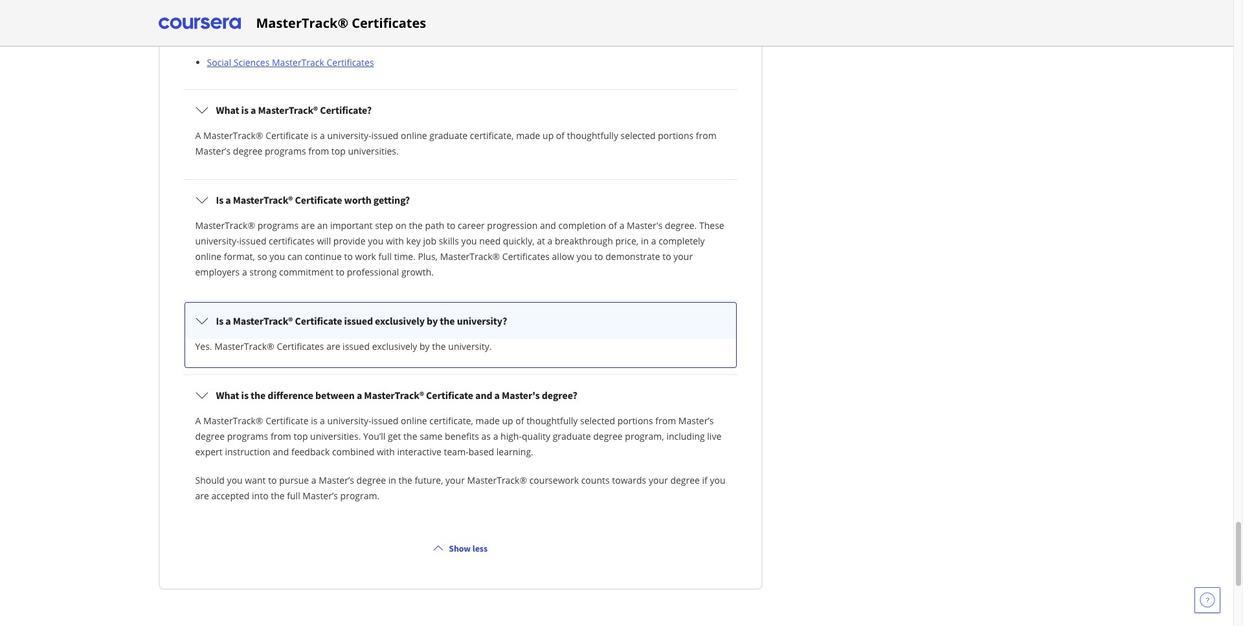 Task type: describe. For each thing, give the bounding box(es) containing it.
should
[[195, 475, 225, 487]]

a inside dropdown button
[[225, 194, 231, 207]]

mastertrack® certificates
[[256, 14, 426, 31]]

key
[[406, 235, 421, 247]]

strong
[[249, 266, 277, 278]]

certificate inside a mastertrack® certificate is a university-issued online graduate certificate, made up of thoughtfully selected portions from master's degree programs from top universities.
[[266, 130, 309, 142]]

science for computer
[[252, 0, 284, 12]]

need
[[479, 235, 501, 247]]

difference
[[268, 389, 313, 402]]

into
[[252, 490, 268, 502]]

you right 'so'
[[269, 251, 285, 263]]

is a mastertrack® certificate worth getting?
[[216, 194, 410, 207]]

instruction
[[225, 446, 270, 458]]

certificate inside dropdown button
[[295, 315, 342, 328]]

data science mastertrack certificates
[[207, 29, 365, 41]]

show less button
[[428, 537, 493, 561]]

benefits
[[445, 431, 479, 443]]

an
[[317, 220, 328, 232]]

degree up expert
[[195, 431, 225, 443]]

in inside mastertrack® programs are an important step on the path to career progression and completion of a master's degree. these university-issued certificates will provide you with key job skills you need quickly, at a breakthrough price, in a completely online format, so you can continue to work full time. plus, mastertrack® certificates allow you to demonstrate to your employers a strong commitment to professional growth.
[[641, 235, 649, 247]]

computer
[[207, 0, 250, 12]]

the left university.
[[432, 341, 446, 353]]

you down career
[[461, 235, 477, 247]]

a for a mastertrack® certificate is a university-issued online certificate, made up of thoughtfully selected portions from master's degree programs from top universities. you'll get the same benefits as a high-quality graduate degree program, including live expert instruction and feedback combined with interactive team-based learning.
[[195, 415, 201, 427]]

team-
[[444, 446, 469, 458]]

full inside should you want to pursue a master's degree in the future, your mastertrack® coursework counts towards your degree if you are accepted into the full master's program.
[[287, 490, 300, 502]]

up inside a mastertrack® certificate is a university-issued online graduate certificate, made up of thoughtfully selected portions from master's degree programs from top universities.
[[543, 130, 554, 142]]

professional
[[347, 266, 399, 278]]

time.
[[394, 251, 415, 263]]

is a mastertrack® certificate issued exclusively by the university?
[[216, 315, 507, 328]]

by for university.
[[420, 341, 430, 353]]

combined
[[332, 446, 374, 458]]

made inside a mastertrack® certificate is a university-issued online graduate certificate, made up of thoughtfully selected portions from master's degree programs from top universities.
[[516, 130, 540, 142]]

university- for from
[[327, 415, 371, 427]]

the inside is a mastertrack® certificate issued exclusively by the university? dropdown button
[[440, 315, 455, 328]]

are inside mastertrack® programs are an important step on the path to career progression and completion of a master's degree. these university-issued certificates will provide you with key job skills you need quickly, at a breakthrough price, in a completely online format, so you can continue to work full time. plus, mastertrack® certificates allow you to demonstrate to your employers a strong commitment to professional growth.
[[301, 220, 315, 232]]

programs inside a mastertrack® certificate is a university-issued online certificate, made up of thoughtfully selected portions from master's degree programs from top universities. you'll get the same benefits as a high-quality graduate degree program, including live expert instruction and feedback combined with interactive team-based learning.
[[227, 431, 268, 443]]

demonstrate
[[605, 251, 660, 263]]

certificate inside dropdown button
[[295, 194, 342, 207]]

coursework
[[529, 475, 579, 487]]

future,
[[415, 475, 443, 487]]

growth.
[[401, 266, 434, 278]]

online for top
[[401, 415, 427, 427]]

exclusively for university.
[[372, 341, 417, 353]]

1 vertical spatial are
[[326, 341, 340, 353]]

the inside mastertrack® programs are an important step on the path to career progression and completion of a master's degree. these university-issued certificates will provide you with key job skills you need quickly, at a breakthrough price, in a completely online format, so you can continue to work full time. plus, mastertrack® certificates allow you to demonstrate to your employers a strong commitment to professional growth.
[[409, 220, 423, 232]]

1 horizontal spatial your
[[649, 475, 668, 487]]

certificate, inside a mastertrack® certificate is a university-issued online certificate, made up of thoughtfully selected portions from master's degree programs from top universities. you'll get the same benefits as a high-quality graduate degree program, including live expert instruction and feedback combined with interactive team-based learning.
[[429, 415, 473, 427]]

including
[[666, 431, 705, 443]]

show
[[449, 543, 471, 555]]

sciences
[[234, 56, 270, 69]]

job
[[423, 235, 436, 247]]

price,
[[615, 235, 639, 247]]

learning.
[[496, 446, 533, 458]]

provide
[[333, 235, 366, 247]]

computer science mastertrack certificates link
[[207, 0, 388, 12]]

data science mastertrack certificates link
[[207, 29, 365, 41]]

pursue
[[279, 475, 309, 487]]

is a mastertrack® certificate worth getting? button
[[185, 182, 736, 218]]

portions inside a mastertrack® certificate is a university-issued online certificate, made up of thoughtfully selected portions from master's degree programs from top universities. you'll get the same benefits as a high-quality graduate degree program, including live expert instruction and feedback combined with interactive team-based learning.
[[617, 415, 653, 427]]

plus,
[[418, 251, 438, 263]]

mastertrack® programs are an important step on the path to career progression and completion of a master's degree. these university-issued certificates will provide you with key job skills you need quickly, at a breakthrough price, in a completely online format, so you can continue to work full time. plus, mastertrack® certificates allow you to demonstrate to your employers a strong commitment to professional growth.
[[195, 220, 724, 278]]

what is the difference between a mastertrack® certificate and a master's degree?
[[216, 389, 577, 402]]

issued inside a mastertrack® certificate is a university-issued online graduate certificate, made up of thoughtfully selected portions from master's degree programs from top universities.
[[371, 130, 398, 142]]

a inside a mastertrack® certificate is a university-issued online graduate certificate, made up of thoughtfully selected portions from master's degree programs from top universities.
[[320, 130, 325, 142]]

data
[[207, 29, 227, 41]]

path
[[425, 220, 444, 232]]

mastertrack for data
[[263, 29, 315, 41]]

exclusively for university?
[[375, 315, 425, 328]]

master's inside a mastertrack® certificate is a university-issued online graduate certificate, made up of thoughtfully selected portions from master's degree programs from top universities.
[[195, 145, 231, 157]]

degree?
[[542, 389, 577, 402]]

thoughtfully inside a mastertrack® certificate is a university-issued online certificate, made up of thoughtfully selected portions from master's degree programs from top universities. you'll get the same benefits as a high-quality graduate degree program, including live expert instruction and feedback combined with interactive team-based learning.
[[526, 415, 578, 427]]

you up accepted
[[227, 475, 243, 487]]

should you want to pursue a master's degree in the future, your mastertrack® coursework counts towards your degree if you are accepted into the full master's program.
[[195, 475, 725, 502]]

with inside mastertrack® programs are an important step on the path to career progression and completion of a master's degree. these university-issued certificates will provide you with key job skills you need quickly, at a breakthrough price, in a completely online format, so you can continue to work full time. plus, mastertrack® certificates allow you to demonstrate to your employers a strong commitment to professional growth.
[[386, 235, 404, 247]]

get
[[388, 431, 401, 443]]

by for university?
[[427, 315, 438, 328]]

issued inside a mastertrack® certificate is a university-issued online certificate, made up of thoughtfully selected portions from master's degree programs from top universities. you'll get the same benefits as a high-quality graduate degree program, including live expert instruction and feedback combined with interactive team-based learning.
[[371, 415, 398, 427]]

university- inside mastertrack® programs are an important step on the path to career progression and completion of a master's degree. these university-issued certificates will provide you with key job skills you need quickly, at a breakthrough price, in a completely online format, so you can continue to work full time. plus, mastertrack® certificates allow you to demonstrate to your employers a strong commitment to professional growth.
[[195, 235, 239, 247]]

a for a mastertrack® certificate is a university-issued online graduate certificate, made up of thoughtfully selected portions from master's degree programs from top universities.
[[195, 130, 201, 142]]

progression
[[487, 220, 538, 232]]

as
[[481, 431, 491, 443]]

you down breakthrough
[[576, 251, 592, 263]]

degree left program,
[[593, 431, 623, 443]]

career
[[458, 220, 485, 232]]

commitment
[[279, 266, 333, 278]]

based
[[469, 446, 494, 458]]

program.
[[340, 490, 380, 502]]

employers
[[195, 266, 240, 278]]

your inside mastertrack® programs are an important step on the path to career progression and completion of a master's degree. these university-issued certificates will provide you with key job skills you need quickly, at a breakthrough price, in a completely online format, so you can continue to work full time. plus, mastertrack® certificates allow you to demonstrate to your employers a strong commitment to professional growth.
[[674, 251, 693, 263]]

mastertrack® inside is a mastertrack® certificate issued exclusively by the university? dropdown button
[[233, 315, 293, 328]]

is inside a mastertrack® certificate is a university-issued online certificate, made up of thoughtfully selected portions from master's degree programs from top universities. you'll get the same benefits as a high-quality graduate degree program, including live expert instruction and feedback combined with interactive team-based learning.
[[311, 415, 318, 427]]

what for what is the difference between a mastertrack® certificate and a master's degree?
[[216, 389, 239, 402]]

mastertrack® inside a mastertrack® certificate is a university-issued online certificate, made up of thoughtfully selected portions from master's degree programs from top universities. you'll get the same benefits as a high-quality graduate degree program, including live expert instruction and feedback combined with interactive team-based learning.
[[203, 415, 263, 427]]

selected inside a mastertrack® certificate is a university-issued online graduate certificate, made up of thoughtfully selected portions from master's degree programs from top universities.
[[621, 130, 656, 142]]

universities. inside a mastertrack® certificate is a university-issued online graduate certificate, made up of thoughtfully selected portions from master's degree programs from top universities.
[[348, 145, 399, 157]]

social sciences mastertrack certificates
[[207, 56, 374, 69]]

you down step
[[368, 235, 383, 247]]

to down continue
[[336, 266, 345, 278]]

if
[[702, 475, 708, 487]]

to inside should you want to pursue a master's degree in the future, your mastertrack® coursework counts towards your degree if you are accepted into the full master's program.
[[268, 475, 277, 487]]

mastertrack® inside what is a mastertrack® certificate? dropdown button
[[258, 104, 318, 117]]

skills
[[439, 235, 459, 247]]

the right into
[[271, 490, 285, 502]]

format,
[[224, 251, 255, 263]]

0 horizontal spatial your
[[445, 475, 465, 487]]

mastertrack® inside 'is a mastertrack® certificate worth getting?' dropdown button
[[233, 194, 293, 207]]

completely
[[659, 235, 705, 247]]

you'll
[[363, 431, 385, 443]]

and inside mastertrack® programs are an important step on the path to career progression and completion of a master's degree. these university-issued certificates will provide you with key job skills you need quickly, at a breakthrough price, in a completely online format, so you can continue to work full time. plus, mastertrack® certificates allow you to demonstrate to your employers a strong commitment to professional growth.
[[540, 220, 556, 232]]

degree left if on the bottom right of the page
[[670, 475, 700, 487]]

a mastertrack® certificate is a university-issued online graduate certificate, made up of thoughtfully selected portions from master's degree programs from top universities.
[[195, 130, 717, 157]]

you right if on the bottom right of the page
[[710, 475, 725, 487]]

computer science mastertrack certificates
[[207, 0, 388, 12]]

top inside a mastertrack® certificate is a university-issued online certificate, made up of thoughtfully selected portions from master's degree programs from top universities. you'll get the same benefits as a high-quality graduate degree program, including live expert instruction and feedback combined with interactive team-based learning.
[[294, 431, 308, 443]]

what for what is a mastertrack® certificate?
[[216, 104, 239, 117]]

master's inside "dropdown button"
[[502, 389, 540, 402]]

degree.
[[665, 220, 697, 232]]

university.
[[448, 341, 492, 353]]

what is a mastertrack® certificate? button
[[185, 92, 736, 128]]

master's inside a mastertrack® certificate is a university-issued online certificate, made up of thoughtfully selected portions from master's degree programs from top universities. you'll get the same benefits as a high-quality graduate degree program, including live expert instruction and feedback combined with interactive team-based learning.
[[678, 415, 714, 427]]

a inside should you want to pursue a master's degree in the future, your mastertrack® coursework counts towards your degree if you are accepted into the full master's program.
[[311, 475, 316, 487]]

of inside mastertrack® programs are an important step on the path to career progression and completion of a master's degree. these university-issued certificates will provide you with key job skills you need quickly, at a breakthrough price, in a completely online format, so you can continue to work full time. plus, mastertrack® certificates allow you to demonstrate to your employers a strong commitment to professional growth.
[[608, 220, 617, 232]]

worth
[[344, 194, 371, 207]]

science for data
[[229, 29, 261, 41]]

interactive
[[397, 446, 442, 458]]

yes. mastertrack® certificates are issued exclusively by the university.
[[195, 341, 492, 353]]

made inside a mastertrack® certificate is a university-issued online certificate, made up of thoughtfully selected portions from master's degree programs from top universities. you'll get the same benefits as a high-quality graduate degree program, including live expert instruction and feedback combined with interactive team-based learning.
[[476, 415, 500, 427]]



Task type: vqa. For each thing, say whether or not it's contained in the screenshot.
BOULDER in Master of Science in Data Science University of Colorado Boulder
no



Task type: locate. For each thing, give the bounding box(es) containing it.
0 horizontal spatial selected
[[580, 415, 615, 427]]

of inside a mastertrack® certificate is a university-issued online certificate, made up of thoughtfully selected portions from master's degree programs from top universities. you'll get the same benefits as a high-quality graduate degree program, including live expert instruction and feedback combined with interactive team-based learning.
[[516, 415, 524, 427]]

1 vertical spatial master's
[[502, 389, 540, 402]]

allow
[[552, 251, 574, 263]]

issued up get
[[371, 415, 398, 427]]

1 vertical spatial full
[[287, 490, 300, 502]]

feedback
[[291, 446, 330, 458]]

is left difference
[[241, 389, 249, 402]]

social
[[207, 56, 231, 69]]

exclusively down is a mastertrack® certificate issued exclusively by the university?
[[372, 341, 417, 353]]

the left difference
[[251, 389, 266, 402]]

universities. inside a mastertrack® certificate is a university-issued online certificate, made up of thoughtfully selected portions from master's degree programs from top universities. you'll get the same benefits as a high-quality graduate degree program, including live expert instruction and feedback combined with interactive team-based learning.
[[310, 431, 361, 443]]

0 vertical spatial and
[[540, 220, 556, 232]]

2 vertical spatial mastertrack
[[272, 56, 324, 69]]

online up same
[[401, 415, 427, 427]]

0 horizontal spatial are
[[195, 490, 209, 502]]

online down what is a mastertrack® certificate? dropdown button
[[401, 130, 427, 142]]

2 vertical spatial programs
[[227, 431, 268, 443]]

what inside "dropdown button"
[[216, 389, 239, 402]]

1 vertical spatial and
[[475, 389, 492, 402]]

1 vertical spatial online
[[195, 251, 221, 263]]

1 what from the top
[[216, 104, 239, 117]]

full down pursue
[[287, 490, 300, 502]]

is down sciences
[[241, 104, 249, 117]]

your right 'towards'
[[649, 475, 668, 487]]

2 a from the top
[[195, 415, 201, 427]]

0 vertical spatial university-
[[327, 130, 371, 142]]

issued
[[371, 130, 398, 142], [239, 235, 266, 247], [344, 315, 373, 328], [343, 341, 370, 353], [371, 415, 398, 427]]

1 a from the top
[[195, 130, 201, 142]]

selected inside a mastertrack® certificate is a university-issued online certificate, made up of thoughtfully selected portions from master's degree programs from top universities. you'll get the same benefits as a high-quality graduate degree program, including live expert instruction and feedback combined with interactive team-based learning.
[[580, 415, 615, 427]]

1 vertical spatial universities.
[[310, 431, 361, 443]]

0 horizontal spatial top
[[294, 431, 308, 443]]

in inside should you want to pursue a master's degree in the future, your mastertrack® coursework counts towards your degree if you are accepted into the full master's program.
[[388, 475, 396, 487]]

step
[[375, 220, 393, 232]]

1 vertical spatial university-
[[195, 235, 239, 247]]

1 is from the top
[[216, 194, 224, 207]]

thoughtfully inside a mastertrack® certificate is a university-issued online graduate certificate, made up of thoughtfully selected portions from master's degree programs from top universities.
[[567, 130, 618, 142]]

university- inside a mastertrack® certificate is a university-issued online certificate, made up of thoughtfully selected portions from master's degree programs from top universities. you'll get the same benefits as a high-quality graduate degree program, including live expert instruction and feedback combined with interactive team-based learning.
[[327, 415, 371, 427]]

university- down certificate?
[[327, 130, 371, 142]]

and inside "dropdown button"
[[475, 389, 492, 402]]

1 vertical spatial in
[[388, 475, 396, 487]]

0 vertical spatial selected
[[621, 130, 656, 142]]

0 vertical spatial is
[[216, 194, 224, 207]]

yes.
[[195, 341, 212, 353]]

portions inside a mastertrack® certificate is a university-issued online graduate certificate, made up of thoughtfully selected portions from master's degree programs from top universities.
[[658, 130, 694, 142]]

is for is a mastertrack® certificate issued exclusively by the university?
[[216, 315, 224, 328]]

your
[[674, 251, 693, 263], [445, 475, 465, 487], [649, 475, 668, 487]]

university- up format,
[[195, 235, 239, 247]]

important
[[330, 220, 373, 232]]

and inside a mastertrack® certificate is a university-issued online certificate, made up of thoughtfully selected portions from master's degree programs from top universities. you'll get the same benefits as a high-quality graduate degree program, including live expert instruction and feedback combined with interactive team-based learning.
[[273, 446, 289, 458]]

1 vertical spatial programs
[[257, 220, 299, 232]]

graduate down what is a mastertrack® certificate? dropdown button
[[429, 130, 468, 142]]

0 vertical spatial universities.
[[348, 145, 399, 157]]

live
[[707, 431, 721, 443]]

what is the difference between a mastertrack® certificate and a master's degree? button
[[185, 378, 736, 414]]

0 vertical spatial programs
[[265, 145, 306, 157]]

accepted
[[211, 490, 250, 502]]

to right want
[[268, 475, 277, 487]]

help center image
[[1200, 593, 1215, 609]]

the left future,
[[399, 475, 412, 487]]

0 horizontal spatial in
[[388, 475, 396, 487]]

exclusively
[[375, 315, 425, 328], [372, 341, 417, 353]]

online for from
[[401, 130, 427, 142]]

completion
[[558, 220, 606, 232]]

mastertrack down "data science mastertrack certificates"
[[272, 56, 324, 69]]

a
[[195, 130, 201, 142], [195, 415, 201, 427]]

1 vertical spatial selected
[[580, 415, 615, 427]]

list
[[180, 0, 741, 522], [200, 0, 726, 69]]

your down completely
[[674, 251, 693, 263]]

1 horizontal spatial top
[[331, 145, 346, 157]]

2 vertical spatial and
[[273, 446, 289, 458]]

universities. down certificate?
[[348, 145, 399, 157]]

are
[[301, 220, 315, 232], [326, 341, 340, 353], [195, 490, 209, 502]]

1 vertical spatial portions
[[617, 415, 653, 427]]

1 vertical spatial exclusively
[[372, 341, 417, 353]]

at
[[537, 235, 545, 247]]

mastertrack for social
[[272, 56, 324, 69]]

are inside should you want to pursue a master's degree in the future, your mastertrack® coursework counts towards your degree if you are accepted into the full master's program.
[[195, 490, 209, 502]]

certificate up a mastertrack® certificate is a university-issued online certificate, made up of thoughtfully selected portions from master's degree programs from top universities. you'll get the same benefits as a high-quality graduate degree program, including live expert instruction and feedback combined with interactive team-based learning.
[[426, 389, 473, 402]]

the
[[409, 220, 423, 232], [440, 315, 455, 328], [432, 341, 446, 353], [251, 389, 266, 402], [403, 431, 417, 443], [399, 475, 412, 487], [271, 490, 285, 502]]

your right future,
[[445, 475, 465, 487]]

by inside dropdown button
[[427, 315, 438, 328]]

1 vertical spatial made
[[476, 415, 500, 427]]

certificate, down what is a mastertrack® certificate? dropdown button
[[470, 130, 514, 142]]

0 vertical spatial are
[[301, 220, 315, 232]]

is inside dropdown button
[[216, 194, 224, 207]]

what down social
[[216, 104, 239, 117]]

social sciences mastertrack certificates link
[[207, 56, 374, 69]]

is a mastertrack® certificate issued exclusively by the university? button
[[185, 303, 736, 339]]

0 vertical spatial full
[[378, 251, 392, 263]]

master's inside mastertrack® programs are an important step on the path to career progression and completion of a master's degree. these university-issued certificates will provide you with key job skills you need quickly, at a breakthrough price, in a completely online format, so you can continue to work full time. plus, mastertrack® certificates allow you to demonstrate to your employers a strong commitment to professional growth.
[[627, 220, 663, 232]]

from
[[696, 130, 717, 142], [308, 145, 329, 157], [655, 415, 676, 427], [271, 431, 291, 443]]

between
[[315, 389, 355, 402]]

1 vertical spatial science
[[229, 29, 261, 41]]

1 vertical spatial graduate
[[553, 431, 591, 443]]

issued down certificate?
[[371, 130, 398, 142]]

0 vertical spatial in
[[641, 235, 649, 247]]

2 horizontal spatial and
[[540, 220, 556, 232]]

master's
[[627, 220, 663, 232], [502, 389, 540, 402]]

in left future,
[[388, 475, 396, 487]]

the right get
[[403, 431, 417, 443]]

2 vertical spatial online
[[401, 415, 427, 427]]

are left an on the left top of the page
[[301, 220, 315, 232]]

0 horizontal spatial master's
[[502, 389, 540, 402]]

want
[[245, 475, 266, 487]]

are down is a mastertrack® certificate issued exclusively by the university?
[[326, 341, 340, 353]]

science right data
[[229, 29, 261, 41]]

online inside mastertrack® programs are an important step on the path to career progression and completion of a master's degree. these university-issued certificates will provide you with key job skills you need quickly, at a breakthrough price, in a completely online format, so you can continue to work full time. plus, mastertrack® certificates allow you to demonstrate to your employers a strong commitment to professional growth.
[[195, 251, 221, 263]]

what is a mastertrack® certificate?
[[216, 104, 372, 117]]

exclusively down growth. on the left top
[[375, 315, 425, 328]]

science up "data science mastertrack certificates"
[[252, 0, 284, 12]]

0 horizontal spatial made
[[476, 415, 500, 427]]

mastertrack for computer
[[286, 0, 338, 12]]

0 vertical spatial by
[[427, 315, 438, 328]]

university- down between
[[327, 415, 371, 427]]

certificate down what is a mastertrack® certificate?
[[266, 130, 309, 142]]

is
[[216, 194, 224, 207], [216, 315, 224, 328]]

degree up program.
[[356, 475, 386, 487]]

on
[[395, 220, 407, 232]]

what up expert
[[216, 389, 239, 402]]

university- inside a mastertrack® certificate is a university-issued online graduate certificate, made up of thoughtfully selected portions from master's degree programs from top universities.
[[327, 130, 371, 142]]

online up employers
[[195, 251, 221, 263]]

is inside dropdown button
[[241, 104, 249, 117]]

2 horizontal spatial of
[[608, 220, 617, 232]]

show less
[[449, 543, 488, 555]]

is
[[241, 104, 249, 117], [311, 130, 318, 142], [241, 389, 249, 402], [311, 415, 318, 427]]

quality
[[522, 431, 550, 443]]

1 horizontal spatial in
[[641, 235, 649, 247]]

the right on
[[409, 220, 423, 232]]

in
[[641, 235, 649, 247], [388, 475, 396, 487]]

certificate up yes. mastertrack® certificates are issued exclusively by the university. at the left
[[295, 315, 342, 328]]

top down certificate?
[[331, 145, 346, 157]]

what inside dropdown button
[[216, 104, 239, 117]]

top
[[331, 145, 346, 157], [294, 431, 308, 443]]

1 vertical spatial certificate,
[[429, 415, 473, 427]]

certificates inside mastertrack® programs are an important step on the path to career progression and completion of a master's degree. these university-issued certificates will provide you with key job skills you need quickly, at a breakthrough price, in a completely online format, so you can continue to work full time. plus, mastertrack® certificates allow you to demonstrate to your employers a strong commitment to professional growth.
[[502, 251, 550, 263]]

full
[[378, 251, 392, 263], [287, 490, 300, 502]]

1 horizontal spatial master's
[[627, 220, 663, 232]]

top up "feedback"
[[294, 431, 308, 443]]

by left university?
[[427, 315, 438, 328]]

a mastertrack® certificate is a university-issued online certificate, made up of thoughtfully selected portions from master's degree programs from top universities. you'll get the same benefits as a high-quality graduate degree program, including live expert instruction and feedback combined with interactive team-based learning.
[[195, 415, 721, 458]]

1 vertical spatial what
[[216, 389, 239, 402]]

issued up 'so'
[[239, 235, 266, 247]]

and up as
[[475, 389, 492, 402]]

0 vertical spatial certificate,
[[470, 130, 514, 142]]

graduate inside a mastertrack® certificate is a university-issued online graduate certificate, made up of thoughtfully selected portions from master's degree programs from top universities.
[[429, 130, 468, 142]]

0 vertical spatial online
[[401, 130, 427, 142]]

2 vertical spatial of
[[516, 415, 524, 427]]

0 vertical spatial exclusively
[[375, 315, 425, 328]]

breakthrough
[[555, 235, 613, 247]]

1 list from the left
[[180, 0, 741, 522]]

0 horizontal spatial portions
[[617, 415, 653, 427]]

0 horizontal spatial graduate
[[429, 130, 468, 142]]

certificate
[[266, 130, 309, 142], [295, 194, 342, 207], [295, 315, 342, 328], [426, 389, 473, 402], [266, 415, 309, 427]]

mastertrack®
[[256, 14, 348, 31], [258, 104, 318, 117], [203, 130, 263, 142], [233, 194, 293, 207], [195, 220, 255, 232], [440, 251, 500, 263], [233, 315, 293, 328], [214, 341, 274, 353], [364, 389, 424, 402], [203, 415, 263, 427], [467, 475, 527, 487]]

universities. up combined
[[310, 431, 361, 443]]

degree inside a mastertrack® certificate is a university-issued online graduate certificate, made up of thoughtfully selected portions from master's degree programs from top universities.
[[233, 145, 262, 157]]

issued inside dropdown button
[[344, 315, 373, 328]]

the inside a mastertrack® certificate is a university-issued online certificate, made up of thoughtfully selected portions from master's degree programs from top universities. you'll get the same benefits as a high-quality graduate degree program, including live expert instruction and feedback combined with interactive team-based learning.
[[403, 431, 417, 443]]

science
[[252, 0, 284, 12], [229, 29, 261, 41]]

programs inside a mastertrack® certificate is a university-issued online graduate certificate, made up of thoughtfully selected portions from master's degree programs from top universities.
[[265, 145, 306, 157]]

1 horizontal spatial graduate
[[553, 431, 591, 443]]

2 vertical spatial university-
[[327, 415, 371, 427]]

0 horizontal spatial full
[[287, 490, 300, 502]]

getting?
[[373, 194, 410, 207]]

2 horizontal spatial your
[[674, 251, 693, 263]]

0 vertical spatial portions
[[658, 130, 694, 142]]

to down breakthrough
[[594, 251, 603, 263]]

programs up certificates
[[257, 220, 299, 232]]

1 horizontal spatial up
[[543, 130, 554, 142]]

with down get
[[377, 446, 395, 458]]

programs inside mastertrack® programs are an important step on the path to career progression and completion of a master's degree. these university-issued certificates will provide you with key job skills you need quickly, at a breakthrough price, in a completely online format, so you can continue to work full time. plus, mastertrack® certificates allow you to demonstrate to your employers a strong commitment to professional growth.
[[257, 220, 299, 232]]

mastertrack up social sciences mastertrack certificates on the left of the page
[[263, 29, 315, 41]]

certificate?
[[320, 104, 372, 117]]

2 vertical spatial are
[[195, 490, 209, 502]]

less
[[473, 543, 488, 555]]

full inside mastertrack® programs are an important step on the path to career progression and completion of a master's degree. these university-issued certificates will provide you with key job skills you need quickly, at a breakthrough price, in a completely online format, so you can continue to work full time. plus, mastertrack® certificates allow you to demonstrate to your employers a strong commitment to professional growth.
[[378, 251, 392, 263]]

university- for programs
[[327, 130, 371, 142]]

graduate right quality
[[553, 431, 591, 443]]

with down on
[[386, 235, 404, 247]]

and up at
[[540, 220, 556, 232]]

continue
[[305, 251, 342, 263]]

0 vertical spatial science
[[252, 0, 284, 12]]

1 vertical spatial up
[[502, 415, 513, 427]]

0 vertical spatial mastertrack
[[286, 0, 338, 12]]

1 vertical spatial is
[[216, 315, 224, 328]]

program,
[[625, 431, 664, 443]]

1 vertical spatial top
[[294, 431, 308, 443]]

online
[[401, 130, 427, 142], [195, 251, 221, 263], [401, 415, 427, 427]]

to up skills
[[447, 220, 455, 232]]

is inside "dropdown button"
[[241, 389, 249, 402]]

the inside what is the difference between a mastertrack® certificate and a master's degree? "dropdown button"
[[251, 389, 266, 402]]

these
[[699, 220, 724, 232]]

certificate, inside a mastertrack® certificate is a university-issued online graduate certificate, made up of thoughtfully selected portions from master's degree programs from top universities.
[[470, 130, 514, 142]]

is down what is a mastertrack® certificate?
[[311, 130, 318, 142]]

0 vertical spatial of
[[556, 130, 565, 142]]

made
[[516, 130, 540, 142], [476, 415, 500, 427]]

mastertrack® inside what is the difference between a mastertrack® certificate and a master's degree? "dropdown button"
[[364, 389, 424, 402]]

portions
[[658, 130, 694, 142], [617, 415, 653, 427]]

same
[[420, 431, 443, 443]]

by down is a mastertrack® certificate issued exclusively by the university? dropdown button
[[420, 341, 430, 353]]

0 vertical spatial master's
[[627, 220, 663, 232]]

0 vertical spatial what
[[216, 104, 239, 117]]

certificate, up benefits
[[429, 415, 473, 427]]

2 horizontal spatial are
[[326, 341, 340, 353]]

0 vertical spatial up
[[543, 130, 554, 142]]

quickly,
[[503, 235, 535, 247]]

top inside a mastertrack® certificate is a university-issued online graduate certificate, made up of thoughtfully selected portions from master's degree programs from top universities.
[[331, 145, 346, 157]]

work
[[355, 251, 376, 263]]

are down should
[[195, 490, 209, 502]]

certificates
[[341, 0, 388, 12], [352, 14, 426, 31], [318, 29, 365, 41], [327, 56, 374, 69], [502, 251, 550, 263], [277, 341, 324, 353]]

a inside a mastertrack® certificate is a university-issued online certificate, made up of thoughtfully selected portions from master's degree programs from top universities. you'll get the same benefits as a high-quality graduate degree program, including live expert instruction and feedback combined with interactive team-based learning.
[[195, 415, 201, 427]]

expert
[[195, 446, 223, 458]]

exclusively inside dropdown button
[[375, 315, 425, 328]]

online inside a mastertrack® certificate is a university-issued online graduate certificate, made up of thoughtfully selected portions from master's degree programs from top universities.
[[401, 130, 427, 142]]

issued inside mastertrack® programs are an important step on the path to career progression and completion of a master's degree. these university-issued certificates will provide you with key job skills you need quickly, at a breakthrough price, in a completely online format, so you can continue to work full time. plus, mastertrack® certificates allow you to demonstrate to your employers a strong commitment to professional growth.
[[239, 235, 266, 247]]

0 vertical spatial a
[[195, 130, 201, 142]]

mastertrack® inside a mastertrack® certificate is a university-issued online graduate certificate, made up of thoughtfully selected portions from master's degree programs from top universities.
[[203, 130, 263, 142]]

1 vertical spatial a
[[195, 415, 201, 427]]

0 vertical spatial with
[[386, 235, 404, 247]]

to
[[447, 220, 455, 232], [344, 251, 353, 263], [594, 251, 603, 263], [662, 251, 671, 263], [336, 266, 345, 278], [268, 475, 277, 487]]

certificate down difference
[[266, 415, 309, 427]]

is inside dropdown button
[[216, 315, 224, 328]]

and left "feedback"
[[273, 446, 289, 458]]

to down provide
[[344, 251, 353, 263]]

0 horizontal spatial and
[[273, 446, 289, 458]]

to down completely
[[662, 251, 671, 263]]

1 vertical spatial mastertrack
[[263, 29, 315, 41]]

1 horizontal spatial are
[[301, 220, 315, 232]]

1 vertical spatial with
[[377, 446, 395, 458]]

so
[[257, 251, 267, 263]]

1 horizontal spatial selected
[[621, 130, 656, 142]]

mastertrack up mastertrack® certificates
[[286, 0, 338, 12]]

1 horizontal spatial made
[[516, 130, 540, 142]]

can
[[287, 251, 302, 263]]

0 vertical spatial made
[[516, 130, 540, 142]]

full right work
[[378, 251, 392, 263]]

with inside a mastertrack® certificate is a university-issued online certificate, made up of thoughtfully selected portions from master's degree programs from top universities. you'll get the same benefits as a high-quality graduate degree program, including live expert instruction and feedback combined with interactive team-based learning.
[[377, 446, 395, 458]]

0 vertical spatial top
[[331, 145, 346, 157]]

certificate inside "dropdown button"
[[426, 389, 473, 402]]

online inside a mastertrack® certificate is a university-issued online certificate, made up of thoughtfully selected portions from master's degree programs from top universities. you'll get the same benefits as a high-quality graduate degree program, including live expert instruction and feedback combined with interactive team-based learning.
[[401, 415, 427, 427]]

1 vertical spatial by
[[420, 341, 430, 353]]

is inside a mastertrack® certificate is a university-issued online graduate certificate, made up of thoughtfully selected portions from master's degree programs from top universities.
[[311, 130, 318, 142]]

degree
[[233, 145, 262, 157], [195, 431, 225, 443], [593, 431, 623, 443], [356, 475, 386, 487], [670, 475, 700, 487]]

up inside a mastertrack® certificate is a university-issued online certificate, made up of thoughtfully selected portions from master's degree programs from top universities. you'll get the same benefits as a high-quality graduate degree program, including live expert instruction and feedback combined with interactive team-based learning.
[[502, 415, 513, 427]]

university?
[[457, 315, 507, 328]]

in right price,
[[641, 235, 649, 247]]

high-
[[501, 431, 522, 443]]

0 vertical spatial graduate
[[429, 130, 468, 142]]

a inside a mastertrack® certificate is a university-issued online graduate certificate, made up of thoughtfully selected portions from master's degree programs from top universities.
[[195, 130, 201, 142]]

of
[[556, 130, 565, 142], [608, 220, 617, 232], [516, 415, 524, 427]]

graduate inside a mastertrack® certificate is a university-issued online certificate, made up of thoughtfully selected portions from master's degree programs from top universities. you'll get the same benefits as a high-quality graduate degree program, including live expert instruction and feedback combined with interactive team-based learning.
[[553, 431, 591, 443]]

2 is from the top
[[216, 315, 224, 328]]

0 horizontal spatial up
[[502, 415, 513, 427]]

0 horizontal spatial of
[[516, 415, 524, 427]]

is up "feedback"
[[311, 415, 318, 427]]

the up university.
[[440, 315, 455, 328]]

towards
[[612, 475, 646, 487]]

is for is a mastertrack® certificate worth getting?
[[216, 194, 224, 207]]

issued down is a mastertrack® certificate issued exclusively by the university?
[[343, 341, 370, 353]]

list containing computer science mastertrack certificates
[[200, 0, 726, 69]]

degree down what is a mastertrack® certificate?
[[233, 145, 262, 157]]

with
[[386, 235, 404, 247], [377, 446, 395, 458]]

counts
[[581, 475, 610, 487]]

list containing what is a mastertrack® certificate?
[[180, 0, 741, 522]]

coursera image
[[158, 13, 241, 33]]

1 vertical spatial thoughtfully
[[526, 415, 578, 427]]

2 list from the left
[[200, 0, 726, 69]]

issued up yes. mastertrack® certificates are issued exclusively by the university. at the left
[[344, 315, 373, 328]]

certificates
[[269, 235, 315, 247]]

0 vertical spatial thoughtfully
[[567, 130, 618, 142]]

master's left degree?
[[502, 389, 540, 402]]

by
[[427, 315, 438, 328], [420, 341, 430, 353]]

1 vertical spatial of
[[608, 220, 617, 232]]

will
[[317, 235, 331, 247]]

programs down what is a mastertrack® certificate?
[[265, 145, 306, 157]]

2 what from the top
[[216, 389, 239, 402]]

of inside a mastertrack® certificate is a university-issued online graduate certificate, made up of thoughtfully selected portions from master's degree programs from top universities.
[[556, 130, 565, 142]]

1 horizontal spatial of
[[556, 130, 565, 142]]

a
[[251, 104, 256, 117], [320, 130, 325, 142], [225, 194, 231, 207], [619, 220, 624, 232], [547, 235, 553, 247], [651, 235, 656, 247], [242, 266, 247, 278], [225, 315, 231, 328], [357, 389, 362, 402], [494, 389, 500, 402], [320, 415, 325, 427], [493, 431, 498, 443], [311, 475, 316, 487]]

mastertrack® inside should you want to pursue a master's degree in the future, your mastertrack® coursework counts towards your degree if you are accepted into the full master's program.
[[467, 475, 527, 487]]

1 horizontal spatial portions
[[658, 130, 694, 142]]

1 horizontal spatial and
[[475, 389, 492, 402]]

1 horizontal spatial full
[[378, 251, 392, 263]]

certificate up an on the left top of the page
[[295, 194, 342, 207]]

master's up price,
[[627, 220, 663, 232]]

programs up instruction
[[227, 431, 268, 443]]

certificate inside a mastertrack® certificate is a university-issued online certificate, made up of thoughtfully selected portions from master's degree programs from top universities. you'll get the same benefits as a high-quality graduate degree program, including live expert instruction and feedback combined with interactive team-based learning.
[[266, 415, 309, 427]]



